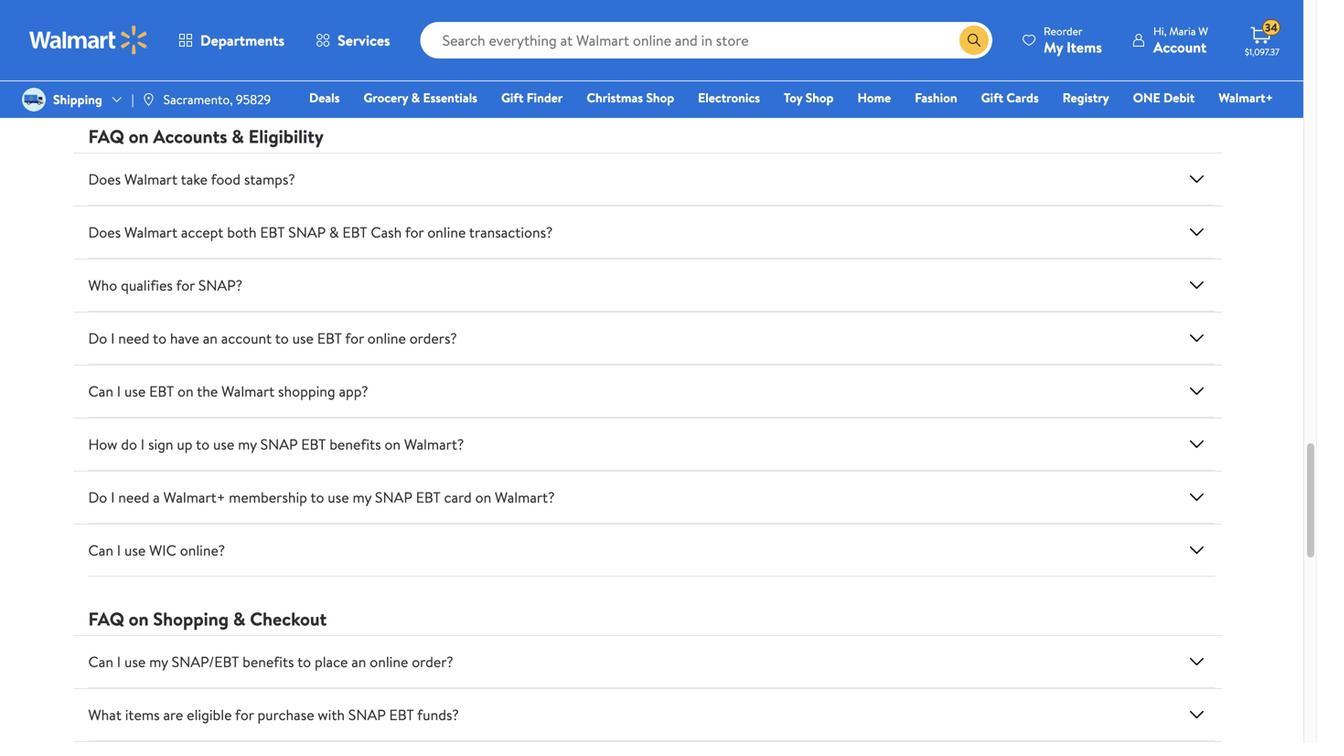 Task type: describe. For each thing, give the bounding box(es) containing it.
food
[[211, 169, 241, 189]]

departments button
[[163, 18, 300, 62]]

finder
[[527, 89, 563, 107]]

need for a
[[118, 487, 149, 508]]

1 horizontal spatial walmart+
[[1219, 89, 1273, 107]]

ebt left card on the bottom of the page
[[416, 487, 441, 508]]

can i use my snap/ebt benefits to place an online order? image
[[1186, 651, 1208, 673]]

one debit
[[1133, 89, 1195, 107]]

Search search field
[[420, 22, 992, 59]]

eligible
[[187, 705, 232, 725]]

to right account
[[275, 328, 289, 348]]

0 vertical spatial my
[[238, 434, 257, 454]]

one debit link
[[1125, 88, 1203, 107]]

faq on shopping &  checkout
[[88, 606, 327, 632]]

snap up "membership"
[[260, 434, 298, 454]]

can i use wic online? image
[[1186, 540, 1208, 561]]

& right shopping
[[233, 606, 246, 632]]

items
[[125, 705, 160, 725]]

christmas shop
[[587, 89, 674, 107]]

& left cash
[[329, 222, 339, 242]]

who
[[88, 275, 117, 295]]

does for does walmart accept both ebt snap & ebt cash for online transactions?
[[88, 222, 121, 242]]

essentials
[[423, 89, 477, 107]]

learn more
[[118, 50, 182, 68]]

does walmart accept both ebt snap & ebt cash for online transactions?
[[88, 222, 553, 242]]

ebt left cash
[[342, 222, 367, 242]]

do for do i need to have an account to use ebt for online orders?
[[88, 328, 107, 348]]

1 vertical spatial online
[[367, 328, 406, 348]]

i for ebt
[[117, 381, 121, 401]]

walmart for accept
[[124, 222, 177, 242]]

can i use ebt on the walmart shopping app? image
[[1186, 380, 1208, 402]]

shop now
[[693, 50, 747, 68]]

take
[[181, 169, 208, 189]]

walmart for take
[[124, 169, 177, 189]]

use up do
[[124, 381, 146, 401]]

shop for christmas shop
[[646, 89, 674, 107]]

1 vertical spatial an
[[351, 652, 366, 672]]

maria
[[1169, 23, 1196, 39]]

accounts
[[153, 123, 227, 149]]

hi, maria w account
[[1153, 23, 1208, 57]]

can for can i use ebt on the walmart shopping app?
[[88, 381, 113, 401]]

use right the up
[[213, 434, 234, 454]]

sign
[[148, 434, 173, 454]]

shop inside list item
[[693, 50, 721, 68]]

i for a
[[111, 487, 115, 508]]

card
[[444, 487, 472, 508]]

do for do i need a walmart+ membership to use my snap ebt card on walmart?
[[88, 487, 107, 508]]

1 horizontal spatial walmart?
[[495, 487, 555, 508]]

what items are eligible for purchase with snap ebt funds?
[[88, 705, 459, 725]]

christmas
[[587, 89, 643, 107]]

both
[[227, 222, 257, 242]]

use up 'shopping'
[[292, 328, 314, 348]]

account
[[1153, 37, 1207, 57]]

Walmart Site-Wide search field
[[420, 22, 992, 59]]

can i use ebt on the walmart shopping app?
[[88, 381, 368, 401]]

registry link
[[1054, 88, 1117, 107]]

gift for gift cards
[[981, 89, 1003, 107]]

account
[[221, 328, 272, 348]]

walmart+ link
[[1210, 88, 1281, 107]]

online?
[[180, 540, 225, 561]]

app?
[[339, 381, 368, 401]]

shop now list item
[[652, 0, 1226, 87]]

use left the wic
[[124, 540, 146, 561]]

for left snap?
[[176, 275, 195, 295]]

have
[[170, 328, 199, 348]]

gift cards
[[981, 89, 1039, 107]]

i for to
[[111, 328, 115, 348]]

to right the up
[[196, 434, 210, 454]]

electronics
[[698, 89, 760, 107]]

faq for faq on shopping &  checkout
[[88, 606, 124, 632]]

more
[[153, 50, 182, 68]]

can for can i use wic online?
[[88, 540, 113, 561]]

order?
[[412, 652, 453, 672]]

orders?
[[409, 328, 457, 348]]

how do i sign up to use my snap ebt benefits on walmart?
[[88, 434, 464, 454]]

cash
[[371, 222, 402, 242]]

cards
[[1006, 89, 1039, 107]]

services button
[[300, 18, 406, 62]]

ebt left the
[[149, 381, 174, 401]]

sacramento, 95829
[[163, 91, 271, 108]]

learn more link
[[88, 0, 641, 72]]

wic
[[149, 540, 176, 561]]

electronics link
[[690, 88, 768, 107]]

fashion
[[915, 89, 957, 107]]

34
[[1265, 20, 1278, 35]]

accept
[[181, 222, 224, 242]]

gift for gift finder
[[501, 89, 524, 107]]

do
[[121, 434, 137, 454]]

on left the
[[177, 381, 194, 401]]

shop for toy shop
[[806, 89, 834, 107]]

learn more list item
[[77, 0, 652, 87]]

to left the have
[[153, 328, 167, 348]]

sacramento,
[[163, 91, 233, 108]]

gift cards link
[[973, 88, 1047, 107]]

shopping
[[278, 381, 335, 401]]

how
[[88, 434, 117, 454]]

0 vertical spatial online
[[427, 222, 466, 242]]

w
[[1199, 23, 1208, 39]]

does walmart take food stamps? image
[[1186, 168, 1208, 190]]

departments
[[200, 30, 285, 50]]

do i need to have an account to use ebt for online orders? image
[[1186, 327, 1208, 349]]

do i need to have an account to use ebt for online orders?
[[88, 328, 457, 348]]

the
[[197, 381, 218, 401]]

grocery
[[364, 89, 408, 107]]

0 horizontal spatial benefits
[[243, 652, 294, 672]]

do i need a walmart+ membership to use my snap ebt card on walmart? image
[[1186, 486, 1208, 508]]

snap?
[[198, 275, 243, 295]]

can i use wic online?
[[88, 540, 225, 561]]

on down |
[[129, 123, 149, 149]]

my
[[1044, 37, 1063, 57]]

reorder
[[1044, 23, 1083, 39]]

place
[[315, 652, 348, 672]]

hi,
[[1153, 23, 1167, 39]]

purchase
[[257, 705, 314, 725]]

use up items at the left of page
[[124, 652, 146, 672]]



Task type: vqa. For each thing, say whether or not it's contained in the screenshot.
Shop to the middle
yes



Task type: locate. For each thing, give the bounding box(es) containing it.
walmart+
[[1219, 89, 1273, 107], [163, 487, 225, 508]]

checkout
[[250, 606, 327, 632]]

with
[[318, 705, 345, 725]]

2 gift from the left
[[981, 89, 1003, 107]]

0 horizontal spatial walmart?
[[404, 434, 464, 454]]

2 does from the top
[[88, 222, 121, 242]]

 image for shipping
[[22, 88, 46, 112]]

2 vertical spatial online
[[370, 652, 408, 672]]

ebt left the funds?
[[389, 705, 414, 725]]

toy
[[784, 89, 802, 107]]

shop right toy
[[806, 89, 834, 107]]

do down how
[[88, 487, 107, 508]]

walmart image
[[29, 26, 148, 55]]

who qualifies for snap?
[[88, 275, 243, 295]]

shipping
[[53, 91, 102, 108]]

1 vertical spatial can
[[88, 540, 113, 561]]

debit
[[1164, 89, 1195, 107]]

to right "membership"
[[310, 487, 324, 508]]

snap left card on the bottom of the page
[[375, 487, 412, 508]]

1 horizontal spatial  image
[[141, 92, 156, 107]]

gift left finder
[[501, 89, 524, 107]]

ebt down 'shopping'
[[301, 434, 326, 454]]

0 horizontal spatial shop
[[646, 89, 674, 107]]

snap right 'with'
[[348, 705, 386, 725]]

walmart
[[124, 169, 177, 189], [124, 222, 177, 242], [221, 381, 275, 401]]

 image for sacramento, 95829
[[141, 92, 156, 107]]

walmart+ right a at the bottom left
[[163, 487, 225, 508]]

on up do i need a walmart+ membership to use my snap ebt card on walmart?
[[385, 434, 401, 454]]

2 faq from the top
[[88, 606, 124, 632]]

can i use my snap/ebt benefits to place an online order?
[[88, 652, 453, 672]]

1 need from the top
[[118, 328, 149, 348]]

1 gift from the left
[[501, 89, 524, 107]]

0 horizontal spatial an
[[203, 328, 218, 348]]

does for does walmart take food stamps?
[[88, 169, 121, 189]]

faq left shopping
[[88, 606, 124, 632]]

2 vertical spatial walmart
[[221, 381, 275, 401]]

2 can from the top
[[88, 540, 113, 561]]

home
[[857, 89, 891, 107]]

do down who
[[88, 328, 107, 348]]

need left the have
[[118, 328, 149, 348]]

walmart left take
[[124, 169, 177, 189]]

registry
[[1063, 89, 1109, 107]]

i for wic
[[117, 540, 121, 561]]

95829
[[236, 91, 271, 108]]

1 vertical spatial faq
[[88, 606, 124, 632]]

for
[[405, 222, 424, 242], [176, 275, 195, 295], [345, 328, 364, 348], [235, 705, 254, 725]]

does down shipping
[[88, 169, 121, 189]]

can up how
[[88, 381, 113, 401]]

faq
[[88, 123, 124, 149], [88, 606, 124, 632]]

gift finder link
[[493, 88, 571, 107]]

0 vertical spatial walmart+
[[1219, 89, 1273, 107]]

shopping
[[153, 606, 229, 632]]

learn
[[118, 50, 150, 68]]

online left orders?
[[367, 328, 406, 348]]

qualifies
[[121, 275, 173, 295]]

can up what
[[88, 652, 113, 672]]

i left the wic
[[117, 540, 121, 561]]

shop left now
[[693, 50, 721, 68]]

up
[[177, 434, 193, 454]]

deals link
[[301, 88, 348, 107]]

for right cash
[[405, 222, 424, 242]]

can
[[88, 381, 113, 401], [88, 540, 113, 561], [88, 652, 113, 672]]

what
[[88, 705, 122, 725]]

stamps?
[[244, 169, 295, 189]]

shop inside 'link'
[[646, 89, 674, 107]]

0 horizontal spatial my
[[149, 652, 168, 672]]

gift
[[501, 89, 524, 107], [981, 89, 1003, 107]]

0 horizontal spatial  image
[[22, 88, 46, 112]]

0 vertical spatial walmart?
[[404, 434, 464, 454]]

list
[[77, 0, 1226, 87]]

online left order? in the left of the page
[[370, 652, 408, 672]]

toy shop link
[[776, 88, 842, 107]]

can for can i use my snap/ebt benefits to place an online order?
[[88, 652, 113, 672]]

gift finder
[[501, 89, 563, 107]]

0 vertical spatial can
[[88, 381, 113, 401]]

to left place
[[297, 652, 311, 672]]

on
[[129, 123, 149, 149], [177, 381, 194, 401], [385, 434, 401, 454], [475, 487, 491, 508], [129, 606, 149, 632]]

toy shop
[[784, 89, 834, 107]]

1 vertical spatial walmart+
[[163, 487, 225, 508]]

to
[[153, 328, 167, 348], [275, 328, 289, 348], [196, 434, 210, 454], [310, 487, 324, 508], [297, 652, 311, 672]]

 image left shipping
[[22, 88, 46, 112]]

use right "membership"
[[328, 487, 349, 508]]

snap down "stamps?"
[[288, 222, 326, 242]]

can left the wic
[[88, 540, 113, 561]]

fashion link
[[907, 88, 965, 107]]

funds?
[[417, 705, 459, 725]]

0 vertical spatial do
[[88, 328, 107, 348]]

1 vertical spatial do
[[88, 487, 107, 508]]

shop right christmas
[[646, 89, 674, 107]]

use
[[292, 328, 314, 348], [124, 381, 146, 401], [213, 434, 234, 454], [328, 487, 349, 508], [124, 540, 146, 561], [124, 652, 146, 672]]

search icon image
[[967, 33, 981, 48]]

faq for faq on accounts &  eligibility
[[88, 123, 124, 149]]

need
[[118, 328, 149, 348], [118, 487, 149, 508]]

i down who
[[111, 328, 115, 348]]

1 horizontal spatial gift
[[981, 89, 1003, 107]]

faq on accounts &  eligibility
[[88, 123, 324, 149]]

i left a at the bottom left
[[111, 487, 115, 508]]

walmart left accept
[[124, 222, 177, 242]]

& right grocery
[[411, 89, 420, 107]]

|
[[132, 91, 134, 108]]

walmart right the
[[221, 381, 275, 401]]

does walmart take food stamps?
[[88, 169, 295, 189]]

grocery & essentials
[[364, 89, 477, 107]]

1 faq from the top
[[88, 123, 124, 149]]

2 vertical spatial my
[[149, 652, 168, 672]]

1 does from the top
[[88, 169, 121, 189]]

1 horizontal spatial shop
[[693, 50, 721, 68]]

home link
[[849, 88, 899, 107]]

grocery & essentials link
[[355, 88, 486, 107]]

faq down shipping
[[88, 123, 124, 149]]

what items are eligible for purchase with snap ebt funds? image
[[1186, 704, 1208, 726]]

0 vertical spatial walmart
[[124, 169, 177, 189]]

items
[[1067, 37, 1102, 57]]

an right place
[[351, 652, 366, 672]]

i right do
[[141, 434, 145, 454]]

walmart+ down $1,097.37
[[1219, 89, 1273, 107]]

0 vertical spatial faq
[[88, 123, 124, 149]]

1 horizontal spatial an
[[351, 652, 366, 672]]

online
[[427, 222, 466, 242], [367, 328, 406, 348], [370, 652, 408, 672]]

an right the have
[[203, 328, 218, 348]]

0 vertical spatial an
[[203, 328, 218, 348]]

2 horizontal spatial shop
[[806, 89, 834, 107]]

& inside grocery & essentials link
[[411, 89, 420, 107]]

eligibility
[[248, 123, 324, 149]]

1 vertical spatial walmart?
[[495, 487, 555, 508]]

1 horizontal spatial my
[[238, 434, 257, 454]]

online right cash
[[427, 222, 466, 242]]

does up who
[[88, 222, 121, 242]]

for right 'eligible'
[[235, 705, 254, 725]]

reorder my items
[[1044, 23, 1102, 57]]

ebt
[[260, 222, 285, 242], [342, 222, 367, 242], [317, 328, 342, 348], [149, 381, 174, 401], [301, 434, 326, 454], [416, 487, 441, 508], [389, 705, 414, 725]]

1 horizontal spatial benefits
[[329, 434, 381, 454]]

1 do from the top
[[88, 328, 107, 348]]

2 vertical spatial can
[[88, 652, 113, 672]]

0 vertical spatial need
[[118, 328, 149, 348]]

3 can from the top
[[88, 652, 113, 672]]

i up how
[[117, 381, 121, 401]]

 image right |
[[141, 92, 156, 107]]

membership
[[229, 487, 307, 508]]

0 vertical spatial benefits
[[329, 434, 381, 454]]

walmart? right card on the bottom of the page
[[495, 487, 555, 508]]

need left a at the bottom left
[[118, 487, 149, 508]]

shop now link
[[663, 0, 1215, 72]]

does
[[88, 169, 121, 189], [88, 222, 121, 242]]

ebt right both
[[260, 222, 285, 242]]

2 horizontal spatial my
[[353, 487, 371, 508]]

do
[[88, 328, 107, 348], [88, 487, 107, 508]]

i
[[111, 328, 115, 348], [117, 381, 121, 401], [141, 434, 145, 454], [111, 487, 115, 508], [117, 540, 121, 561], [117, 652, 121, 672]]

& down 95829
[[232, 123, 244, 149]]

snap/ebt
[[172, 652, 239, 672]]

one
[[1133, 89, 1160, 107]]

2 need from the top
[[118, 487, 149, 508]]

1 vertical spatial does
[[88, 222, 121, 242]]

2 do from the top
[[88, 487, 107, 508]]

transactions?
[[469, 222, 553, 242]]

ebt up 'shopping'
[[317, 328, 342, 348]]

benefits down checkout
[[243, 652, 294, 672]]

0 horizontal spatial walmart+
[[163, 487, 225, 508]]

 image
[[22, 88, 46, 112], [141, 92, 156, 107]]

on left shopping
[[129, 606, 149, 632]]

for up the app?
[[345, 328, 364, 348]]

who qualifies for snap? image
[[1186, 274, 1208, 296]]

0 vertical spatial does
[[88, 169, 121, 189]]

a
[[153, 487, 160, 508]]

i for my
[[117, 652, 121, 672]]

christmas shop link
[[578, 88, 682, 107]]

on right card on the bottom of the page
[[475, 487, 491, 508]]

1 vertical spatial need
[[118, 487, 149, 508]]

how do i sign up to use my snap ebt benefits on walmart? image
[[1186, 433, 1208, 455]]

list containing learn more
[[77, 0, 1226, 87]]

does walmart accept both ebt snap & ebt cash for online transactions? image
[[1186, 221, 1208, 243]]

benefits down the app?
[[329, 434, 381, 454]]

benefits
[[329, 434, 381, 454], [243, 652, 294, 672]]

need for to
[[118, 328, 149, 348]]

1 vertical spatial walmart
[[124, 222, 177, 242]]

i up what
[[117, 652, 121, 672]]

walmart? up card on the bottom of the page
[[404, 434, 464, 454]]

do i need a walmart+ membership to use my snap ebt card on walmart?
[[88, 487, 555, 508]]

1 vertical spatial benefits
[[243, 652, 294, 672]]

now
[[724, 50, 747, 68]]

deals
[[309, 89, 340, 107]]

1 can from the top
[[88, 381, 113, 401]]

gift left cards
[[981, 89, 1003, 107]]

1 vertical spatial my
[[353, 487, 371, 508]]

0 horizontal spatial gift
[[501, 89, 524, 107]]



